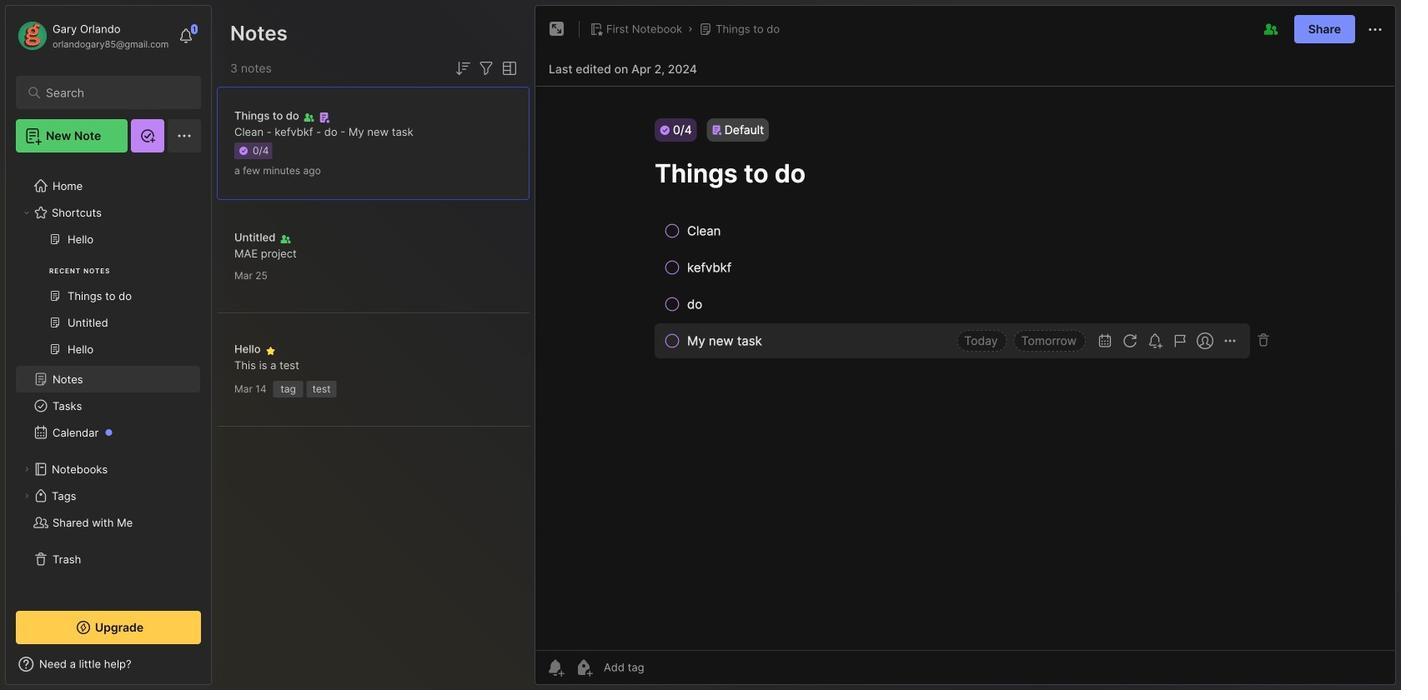 Task type: vqa. For each thing, say whether or not it's contained in the screenshot.
the Expand note icon
yes



Task type: describe. For each thing, give the bounding box(es) containing it.
tree inside main element
[[6, 163, 211, 596]]

expand tags image
[[22, 491, 32, 501]]

View options field
[[496, 58, 520, 78]]

expand note image
[[547, 19, 567, 39]]

Sort options field
[[453, 58, 473, 78]]

add tag image
[[574, 658, 594, 678]]

none search field inside main element
[[46, 83, 179, 103]]

Search text field
[[46, 85, 179, 101]]



Task type: locate. For each thing, give the bounding box(es) containing it.
group
[[16, 226, 200, 373]]

add filters image
[[476, 58, 496, 78]]

tree
[[6, 163, 211, 596]]

main element
[[0, 0, 217, 691]]

group inside main element
[[16, 226, 200, 373]]

note window element
[[535, 5, 1396, 690]]

expand notebooks image
[[22, 465, 32, 475]]

More actions field
[[1365, 19, 1385, 40]]

more actions image
[[1365, 20, 1385, 40]]

Account field
[[16, 19, 169, 53]]

Add filters field
[[476, 58, 496, 78]]

click to collapse image
[[211, 660, 223, 680]]

WHAT'S NEW field
[[6, 651, 211, 678]]

Add tag field
[[602, 661, 727, 675]]

Note Editor text field
[[535, 86, 1395, 651]]

None search field
[[46, 83, 179, 103]]

add a reminder image
[[545, 658, 565, 678]]



